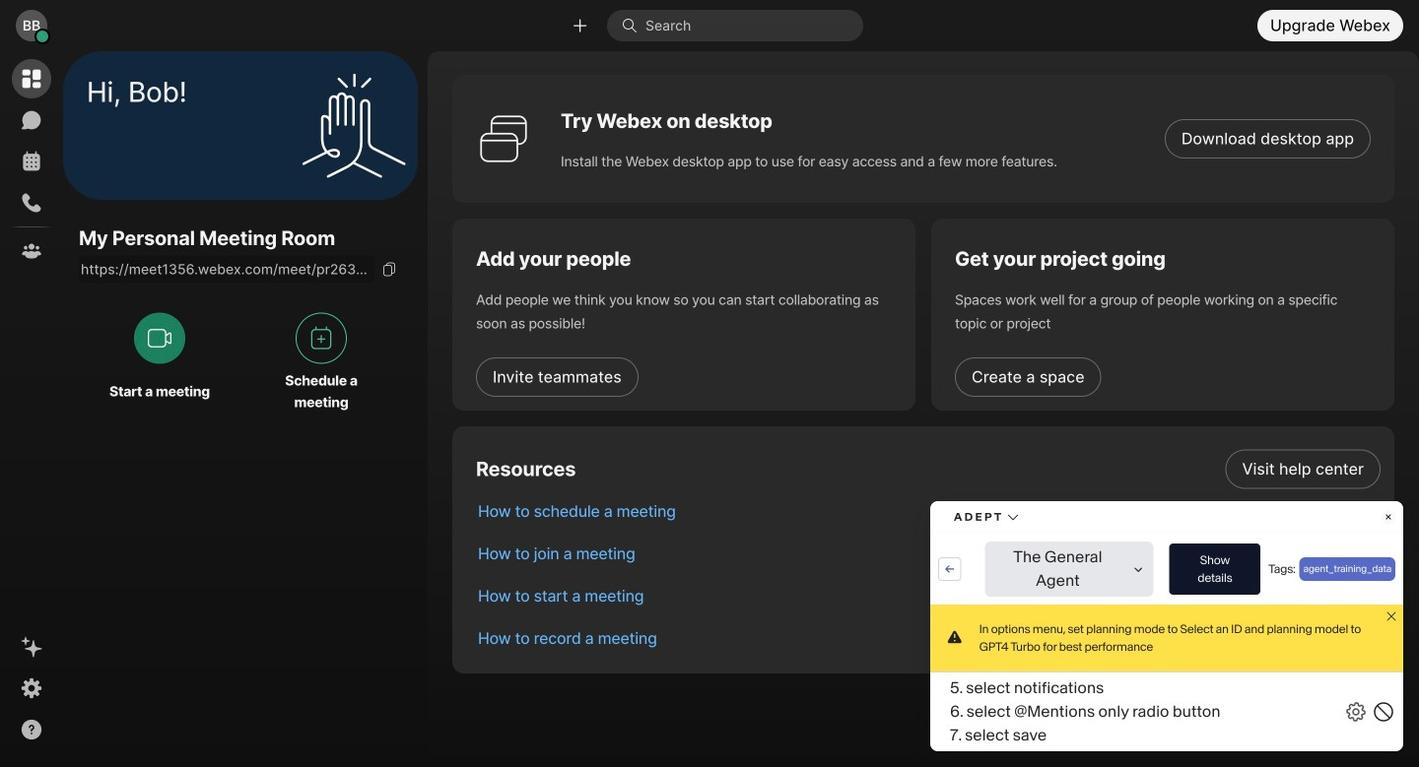 Task type: describe. For each thing, give the bounding box(es) containing it.
teams list list
[[63, 149, 1388, 243]]

create new team image
[[99, 187, 117, 205]]

show archived teams image
[[232, 264, 245, 278]]

webex tab list
[[12, 59, 51, 271]]



Task type: vqa. For each thing, say whether or not it's contained in the screenshot.
Create a team image
no



Task type: locate. For each thing, give the bounding box(es) containing it.
navigation
[[0, 51, 63, 768]]



